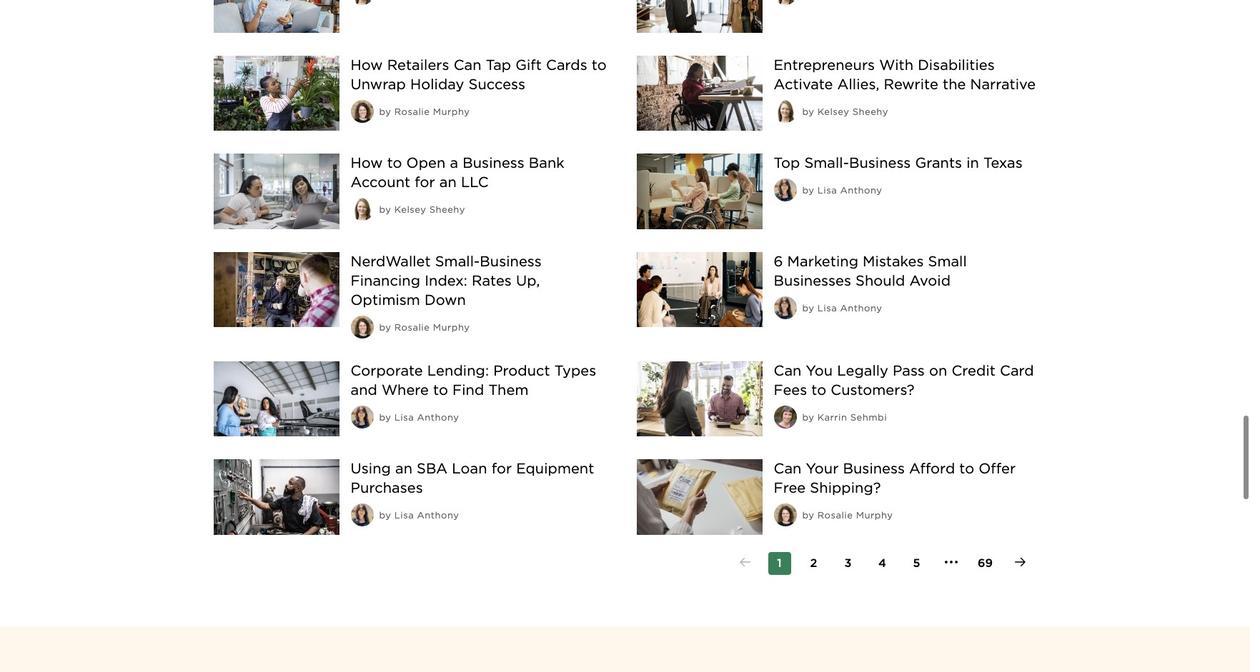 Task type: locate. For each thing, give the bounding box(es) containing it.
entrepreneurs with disabilities activate allies, rewrite the narrative link
[[774, 56, 1036, 93]]

to down the lending:
[[433, 382, 448, 399]]

by for top small-business grants in texas
[[803, 185, 815, 196]]

anthony down top small-business grants in texas
[[841, 185, 883, 196]]

for right the loan
[[492, 461, 512, 478]]

using
[[351, 461, 391, 478]]

by lisa anthony down purchases on the bottom of the page
[[379, 511, 459, 522]]

murphy down holiday
[[433, 106, 470, 117]]

0 horizontal spatial small-
[[435, 253, 480, 270]]

1 vertical spatial how
[[351, 155, 383, 172]]

rosalie murphy link down 'down'
[[395, 322, 470, 333]]

by lisa anthony
[[803, 185, 883, 196], [803, 303, 883, 314], [379, 412, 459, 423], [379, 511, 459, 522]]

small- inside the "nerdwallet small-business financing index: rates up, optimism down"
[[435, 253, 480, 270]]

business for nerdwallet small-business financing index: rates up, optimism down
[[480, 253, 542, 270]]

how
[[351, 56, 383, 73], [351, 155, 383, 172]]

can left tap
[[454, 56, 482, 73]]

kelsey down account
[[395, 205, 426, 215]]

1 vertical spatial by kelsey sheehy
[[379, 205, 465, 215]]

2 vertical spatial rosalie murphy link
[[818, 511, 893, 522]]

2 vertical spatial murphy
[[856, 511, 893, 522]]

0 vertical spatial small-
[[805, 155, 849, 172]]

can inside can you legally pass on credit card fees to customers?
[[774, 362, 802, 380]]

0 vertical spatial kelsey sheehy's profile picture image
[[774, 100, 797, 123]]

1 horizontal spatial kelsey sheehy link
[[818, 106, 889, 117]]

kelsey sheehy's profile picture image for how to open a business bank account for an llc
[[351, 198, 374, 221]]

by kelsey sheehy down allies,
[[803, 106, 889, 117]]

rosalie murphy's profile picture image down "free" at the right bottom of the page
[[774, 504, 797, 527]]

6
[[774, 253, 783, 270]]

murphy for holiday
[[433, 106, 470, 117]]

kelsey for activate
[[818, 106, 850, 117]]

1 horizontal spatial by kelsey sheehy image
[[774, 0, 797, 5]]

rosalie murphy's profile picture image down unwrap
[[351, 100, 374, 123]]

your
[[806, 461, 839, 478]]

murphy down 'down'
[[433, 322, 470, 333]]

small- for top
[[805, 155, 849, 172]]

murphy
[[433, 106, 470, 117], [433, 322, 470, 333], [856, 511, 893, 522]]

to down you
[[812, 382, 827, 399]]

rosalie
[[395, 106, 430, 117], [395, 322, 430, 333], [818, 511, 853, 522]]

by lisa anthony for an
[[379, 511, 459, 522]]

1 horizontal spatial an
[[440, 174, 457, 191]]

lending:
[[427, 362, 489, 380]]

unwrap
[[351, 76, 406, 93]]

lisa anthony's profile picture image for top small-business grants in texas
[[774, 179, 797, 202]]

index:
[[425, 272, 468, 289]]

anthony down find
[[417, 412, 459, 423]]

by
[[379, 106, 391, 117], [803, 106, 815, 117], [803, 185, 815, 196], [379, 205, 391, 215], [803, 303, 815, 314], [379, 322, 391, 333], [379, 412, 391, 423], [803, 412, 815, 423], [379, 511, 391, 522], [803, 511, 815, 522]]

murphy down shipping?
[[856, 511, 893, 522]]

0 horizontal spatial an
[[395, 461, 413, 478]]

1 vertical spatial kelsey
[[395, 205, 426, 215]]

can up "free" at the right bottom of the page
[[774, 461, 802, 478]]

kelsey sheehy link for a
[[395, 205, 465, 215]]

rosalie murphy's profile picture image
[[351, 100, 374, 123], [351, 316, 374, 339], [774, 504, 797, 527]]

business up up,
[[480, 253, 542, 270]]

business for can your business afford to offer free shipping?
[[843, 461, 905, 478]]

an up purchases on the bottom of the page
[[395, 461, 413, 478]]

kelsey sheehy's profile picture image down activate
[[774, 100, 797, 123]]

by lisa anthony for marketing
[[803, 303, 883, 314]]

1 horizontal spatial by kelsey sheehy
[[803, 106, 889, 117]]

small- right top on the top right
[[805, 155, 849, 172]]

up,
[[516, 272, 540, 289]]

small- up "index:"
[[435, 253, 480, 270]]

by lisa anthony down "where"
[[379, 412, 459, 423]]

should
[[856, 272, 906, 289]]

1 horizontal spatial kelsey sheehy's profile picture image
[[774, 100, 797, 123]]

1 horizontal spatial sheehy
[[853, 106, 889, 117]]

how for how retailers can tap gift cards to unwrap holiday success
[[351, 56, 383, 73]]

lisa for marketing
[[818, 303, 837, 314]]

by rosalie murphy down 'down'
[[379, 322, 470, 333]]

kelsey sheehy's profile picture image down account
[[351, 198, 374, 221]]

0 horizontal spatial kelsey sheehy's profile picture image
[[351, 198, 374, 221]]

rewrite
[[884, 76, 939, 93]]

0 vertical spatial how
[[351, 56, 383, 73]]

by kelsey sheehy image
[[351, 0, 374, 5], [774, 0, 797, 5]]

lisa down "where"
[[395, 412, 414, 423]]

kelsey down allies,
[[818, 106, 850, 117]]

rosalie down shipping?
[[818, 511, 853, 522]]

to up account
[[387, 155, 402, 172]]

marketing
[[788, 253, 859, 270]]

1 horizontal spatial for
[[492, 461, 512, 478]]

69 link
[[974, 553, 997, 576]]

can for can your business afford to offer free shipping?
[[774, 461, 802, 478]]

small-
[[805, 155, 849, 172], [435, 253, 480, 270]]

can
[[454, 56, 482, 73], [774, 362, 802, 380], [774, 461, 802, 478]]

rosalie down holiday
[[395, 106, 430, 117]]

by lisa anthony down businesses
[[803, 303, 883, 314]]

1 vertical spatial an
[[395, 461, 413, 478]]

by kelsey sheehy
[[803, 106, 889, 117], [379, 205, 465, 215]]

how up account
[[351, 155, 383, 172]]

rosalie murphy link for down
[[395, 322, 470, 333]]

in
[[967, 155, 980, 172]]

1 horizontal spatial kelsey
[[818, 106, 850, 117]]

0 vertical spatial can
[[454, 56, 482, 73]]

1 how from the top
[[351, 56, 383, 73]]

lisa anthony link for marketing
[[818, 303, 883, 314]]

business up shipping?
[[843, 461, 905, 478]]

anthony down sba
[[417, 511, 459, 522]]

kelsey sheehy link
[[818, 106, 889, 117], [395, 205, 465, 215]]

kelsey sheehy link down allies,
[[818, 106, 889, 117]]

1 vertical spatial kelsey sheehy link
[[395, 205, 465, 215]]

lisa for lending:
[[395, 412, 414, 423]]

1 vertical spatial kelsey sheehy's profile picture image
[[351, 198, 374, 221]]

2 vertical spatial rosalie
[[818, 511, 853, 522]]

can up fees
[[774, 362, 802, 380]]

2 vertical spatial rosalie murphy's profile picture image
[[774, 504, 797, 527]]

1 vertical spatial can
[[774, 362, 802, 380]]

lisa anthony's profile picture image down businesses
[[774, 297, 797, 319]]

lisa anthony link down sba
[[395, 511, 459, 522]]

2 how from the top
[[351, 155, 383, 172]]

loan
[[452, 461, 487, 478]]

1 vertical spatial by rosalie murphy
[[379, 322, 470, 333]]

karrin
[[818, 412, 848, 423]]

kelsey
[[818, 106, 850, 117], [395, 205, 426, 215]]

6 marketing mistakes small businesses should avoid link
[[774, 253, 967, 289]]

can your business afford to offer free shipping? link
[[774, 461, 1016, 497]]

4
[[879, 557, 887, 571]]

sheehy down how to open a business bank account for an llc link
[[430, 205, 465, 215]]

rosalie murphy link
[[395, 106, 470, 117], [395, 322, 470, 333], [818, 511, 893, 522]]

entrepreneurs with disabilities activate allies, rewrite the narrative
[[774, 56, 1036, 93]]

bank
[[529, 155, 565, 172]]

0 horizontal spatial sheehy
[[430, 205, 465, 215]]

0 vertical spatial rosalie murphy's profile picture image
[[351, 100, 374, 123]]

lisa anthony's profile picture image for using an sba loan for equipment purchases
[[351, 504, 374, 527]]

lisa down purchases on the bottom of the page
[[395, 511, 414, 522]]

0 vertical spatial sheehy
[[853, 106, 889, 117]]

0 horizontal spatial kelsey sheehy link
[[395, 205, 465, 215]]

0 horizontal spatial kelsey
[[395, 205, 426, 215]]

lisa anthony's profile picture image for corporate lending: product types and where to find them
[[351, 406, 374, 429]]

1 vertical spatial rosalie murphy link
[[395, 322, 470, 333]]

sheehy down allies,
[[853, 106, 889, 117]]

credit
[[952, 362, 996, 380]]

rosalie murphy link down holiday
[[395, 106, 470, 117]]

corporate lending: product types and where to find them link
[[351, 362, 597, 399]]

0 vertical spatial murphy
[[433, 106, 470, 117]]

0 vertical spatial by rosalie murphy
[[379, 106, 470, 117]]

anthony down should
[[841, 303, 883, 314]]

how to open a business bank account for an llc link
[[351, 155, 565, 191]]

1 vertical spatial murphy
[[433, 322, 470, 333]]

customers?
[[831, 382, 915, 399]]

lisa anthony's profile picture image down and
[[351, 406, 374, 429]]

sheehy for allies,
[[853, 106, 889, 117]]

anthony for lending:
[[417, 412, 459, 423]]

by rosalie murphy down holiday
[[379, 106, 470, 117]]

1 vertical spatial rosalie
[[395, 322, 430, 333]]

kelsey sheehy's profile picture image
[[774, 100, 797, 123], [351, 198, 374, 221]]

rosalie down 'optimism'
[[395, 322, 430, 333]]

pass
[[893, 362, 925, 380]]

open
[[407, 155, 446, 172]]

business inside the "nerdwallet small-business financing index: rates up, optimism down"
[[480, 253, 542, 270]]

lisa anthony link
[[818, 185, 883, 196], [818, 303, 883, 314], [395, 412, 459, 423], [395, 511, 459, 522]]

free
[[774, 480, 806, 497]]

1 horizontal spatial small-
[[805, 155, 849, 172]]

3
[[845, 557, 852, 571]]

0 vertical spatial an
[[440, 174, 457, 191]]

business up llc
[[463, 155, 525, 172]]

an inside how to open a business bank account for an llc
[[440, 174, 457, 191]]

an
[[440, 174, 457, 191], [395, 461, 413, 478]]

llc
[[461, 174, 489, 191]]

anthony for marketing
[[841, 303, 883, 314]]

1
[[777, 557, 782, 571]]

1 link
[[768, 553, 791, 576]]

how inside how retailers can tap gift cards to unwrap holiday success
[[351, 56, 383, 73]]

anthony for an
[[417, 511, 459, 522]]

how up unwrap
[[351, 56, 383, 73]]

business inside can your business afford to offer free shipping?
[[843, 461, 905, 478]]

lisa anthony's profile picture image down top on the top right
[[774, 179, 797, 202]]

can inside can your business afford to offer free shipping?
[[774, 461, 802, 478]]

by for nerdwallet small-business financing index: rates up, optimism down
[[379, 322, 391, 333]]

rosalie murphy's profile picture image down 'optimism'
[[351, 316, 374, 339]]

for down open at the left top of the page
[[415, 174, 435, 191]]

can you legally pass on credit card fees to customers? link
[[774, 362, 1034, 399]]

business
[[463, 155, 525, 172], [849, 155, 911, 172], [480, 253, 542, 270], [843, 461, 905, 478]]

by rosalie murphy down shipping?
[[803, 511, 893, 522]]

0 horizontal spatial by kelsey sheehy image
[[351, 0, 374, 5]]

1 by kelsey sheehy image from the left
[[351, 0, 374, 5]]

1 vertical spatial rosalie murphy's profile picture image
[[351, 316, 374, 339]]

by kelsey sheehy down open at the left top of the page
[[379, 205, 465, 215]]

how inside how to open a business bank account for an llc
[[351, 155, 383, 172]]

rosalie murphy link down shipping?
[[818, 511, 893, 522]]

0 vertical spatial rosalie murphy link
[[395, 106, 470, 117]]

by lisa anthony down top small-business grants in texas
[[803, 185, 883, 196]]

rosalie for down
[[395, 322, 430, 333]]

2 vertical spatial can
[[774, 461, 802, 478]]

1 vertical spatial for
[[492, 461, 512, 478]]

by rosalie murphy
[[379, 106, 470, 117], [379, 322, 470, 333], [803, 511, 893, 522]]

lisa anthony's profile picture image for 6 marketing mistakes small businesses should avoid
[[774, 297, 797, 319]]

grants
[[916, 155, 963, 172]]

lisa anthony link down top small-business grants in texas link
[[818, 185, 883, 196]]

to inside how to open a business bank account for an llc
[[387, 155, 402, 172]]

to left offer
[[960, 461, 975, 478]]

0 horizontal spatial by kelsey sheehy
[[379, 205, 465, 215]]

1 vertical spatial sheehy
[[430, 205, 465, 215]]

0 horizontal spatial for
[[415, 174, 435, 191]]

0 vertical spatial rosalie
[[395, 106, 430, 117]]

to right cards
[[592, 56, 607, 73]]

0 vertical spatial kelsey sheehy link
[[818, 106, 889, 117]]

lisa anthony's profile picture image down purchases on the bottom of the page
[[351, 504, 374, 527]]

lisa anthony link down should
[[818, 303, 883, 314]]

the
[[943, 76, 966, 93]]

1 vertical spatial small-
[[435, 253, 480, 270]]

business left grants
[[849, 155, 911, 172]]

lisa up marketing at the top of the page
[[818, 185, 837, 196]]

kelsey sheehy link down how to open a business bank account for an llc link
[[395, 205, 465, 215]]

0 vertical spatial by kelsey sheehy
[[803, 106, 889, 117]]

businesses
[[774, 272, 852, 289]]

lisa down businesses
[[818, 303, 837, 314]]

2 by kelsey sheehy image from the left
[[774, 0, 797, 5]]

lisa anthony's profile picture image
[[774, 179, 797, 202], [774, 297, 797, 319], [351, 406, 374, 429], [351, 504, 374, 527]]

activate
[[774, 76, 833, 93]]

0 vertical spatial for
[[415, 174, 435, 191]]

lisa anthony link down "where"
[[395, 412, 459, 423]]

entrepreneurs
[[774, 56, 875, 73]]

can your business afford to offer free shipping?
[[774, 461, 1016, 497]]

0 vertical spatial kelsey
[[818, 106, 850, 117]]

an down a
[[440, 174, 457, 191]]



Task type: describe. For each thing, give the bounding box(es) containing it.
how to open a business bank account for an llc
[[351, 155, 565, 191]]

kelsey sheehy's profile picture image for entrepreneurs with disabilities activate allies, rewrite the narrative
[[774, 100, 797, 123]]

small
[[928, 253, 967, 270]]

gift
[[516, 56, 542, 73]]

you
[[806, 362, 833, 380]]

to inside how retailers can tap gift cards to unwrap holiday success
[[592, 56, 607, 73]]

by for using an sba loan for equipment purchases
[[379, 511, 391, 522]]

for inside how to open a business bank account for an llc
[[415, 174, 435, 191]]

with
[[880, 56, 914, 73]]

kelsey for a
[[395, 205, 426, 215]]

texas
[[984, 155, 1023, 172]]

top
[[774, 155, 800, 172]]

by rosalie murphy for down
[[379, 322, 470, 333]]

karrin sehmbi's profile picture image
[[774, 406, 797, 429]]

rosalie murphy link for holiday
[[395, 106, 470, 117]]

4 link
[[871, 553, 894, 576]]

by for entrepreneurs with disabilities activate allies, rewrite the narrative
[[803, 106, 815, 117]]

karrin sehmbi link
[[818, 412, 887, 423]]

legally
[[837, 362, 889, 380]]

lisa anthony link for lending:
[[395, 412, 459, 423]]

5 link
[[906, 553, 928, 576]]

fees
[[774, 382, 807, 399]]

equipment
[[516, 461, 594, 478]]

mistakes
[[863, 253, 924, 270]]

rosalie murphy's profile picture image for nerdwallet small-business financing index: rates up, optimism down
[[351, 316, 374, 339]]

find
[[453, 382, 484, 399]]

to inside can your business afford to offer free shipping?
[[960, 461, 975, 478]]

lisa anthony link for small-
[[818, 185, 883, 196]]

financing
[[351, 272, 421, 289]]

an inside using an sba loan for equipment purchases
[[395, 461, 413, 478]]

how retailers can tap gift cards to unwrap holiday success
[[351, 56, 607, 93]]

using an sba loan for equipment purchases
[[351, 461, 594, 497]]

tap
[[486, 56, 511, 73]]

by rosalie murphy for holiday
[[379, 106, 470, 117]]

on
[[929, 362, 948, 380]]

them
[[489, 382, 529, 399]]

by lisa anthony for lending:
[[379, 412, 459, 423]]

small- for nerdwallet
[[435, 253, 480, 270]]

2 link
[[803, 553, 825, 576]]

69
[[978, 557, 993, 571]]

down
[[425, 292, 466, 309]]

murphy for down
[[433, 322, 470, 333]]

lisa anthony link for an
[[395, 511, 459, 522]]

lisa for an
[[395, 511, 414, 522]]

nerdwallet small-business financing index: rates up, optimism down link
[[351, 253, 542, 309]]

rosalie for holiday
[[395, 106, 430, 117]]

5
[[913, 557, 921, 571]]

by for can you legally pass on credit card fees to customers?
[[803, 412, 815, 423]]

how retailers can tap gift cards to unwrap holiday success link
[[351, 56, 607, 93]]

success
[[469, 76, 526, 93]]

sba
[[417, 461, 448, 478]]

nerdwallet small-business financing index: rates up, optimism down
[[351, 253, 542, 309]]

2 vertical spatial by rosalie murphy
[[803, 511, 893, 522]]

using an sba loan for equipment purchases link
[[351, 461, 594, 497]]

allies,
[[838, 76, 880, 93]]

to inside corporate lending: product types and where to find them
[[433, 382, 448, 399]]

a
[[450, 155, 458, 172]]

purchases
[[351, 480, 423, 497]]

by for corporate lending: product types and where to find them
[[379, 412, 391, 423]]

by for how to open a business bank account for an llc
[[379, 205, 391, 215]]

how for how to open a business bank account for an llc
[[351, 155, 383, 172]]

cards
[[546, 56, 588, 73]]

by karrin sehmbi
[[803, 412, 887, 423]]

product
[[493, 362, 550, 380]]

can inside how retailers can tap gift cards to unwrap holiday success
[[454, 56, 482, 73]]

holiday
[[410, 76, 464, 93]]

rates
[[472, 272, 512, 289]]

by for 6 marketing mistakes small businesses should avoid
[[803, 303, 815, 314]]

nerdwallet
[[351, 253, 431, 270]]

lisa for small-
[[818, 185, 837, 196]]

2
[[811, 557, 818, 571]]

business inside how to open a business bank account for an llc
[[463, 155, 525, 172]]

where
[[382, 382, 429, 399]]

narrative
[[971, 76, 1036, 93]]

optimism
[[351, 292, 420, 309]]

account
[[351, 174, 411, 191]]

rosalie murphy's profile picture image for can your business afford to offer free shipping?
[[774, 504, 797, 527]]

shipping?
[[810, 480, 881, 497]]

types
[[555, 362, 597, 380]]

anthony for small-
[[841, 185, 883, 196]]

top small-business grants in texas link
[[774, 155, 1023, 172]]

sheehy for business
[[430, 205, 465, 215]]

afford
[[909, 461, 955, 478]]

by kelsey sheehy for activate
[[803, 106, 889, 117]]

by for can your business afford to offer free shipping?
[[803, 511, 815, 522]]

3 link
[[837, 553, 860, 576]]

kelsey sheehy link for activate
[[818, 106, 889, 117]]

card
[[1000, 362, 1034, 380]]

retailers
[[387, 56, 449, 73]]

corporate lending: product types and where to find them
[[351, 362, 597, 399]]

avoid
[[910, 272, 951, 289]]

by kelsey sheehy for a
[[379, 205, 465, 215]]

sehmbi
[[851, 412, 887, 423]]

rosalie murphy's profile picture image for how retailers can tap gift cards to unwrap holiday success
[[351, 100, 374, 123]]

business for top small-business grants in texas
[[849, 155, 911, 172]]

for inside using an sba loan for equipment purchases
[[492, 461, 512, 478]]

by for how retailers can tap gift cards to unwrap holiday success
[[379, 106, 391, 117]]

by lisa anthony for small-
[[803, 185, 883, 196]]

top small-business grants in texas
[[774, 155, 1023, 172]]

disabilities
[[918, 56, 995, 73]]

and
[[351, 382, 377, 399]]

offer
[[979, 461, 1016, 478]]

to inside can you legally pass on credit card fees to customers?
[[812, 382, 827, 399]]

6 marketing mistakes small businesses should avoid
[[774, 253, 967, 289]]

corporate
[[351, 362, 423, 380]]

can for can you legally pass on credit card fees to customers?
[[774, 362, 802, 380]]

can you legally pass on credit card fees to customers?
[[774, 362, 1034, 399]]



Task type: vqa. For each thing, say whether or not it's contained in the screenshot.
MIN. inside 1.75% WITH $0 MIN. BALANCE FOR APY
no



